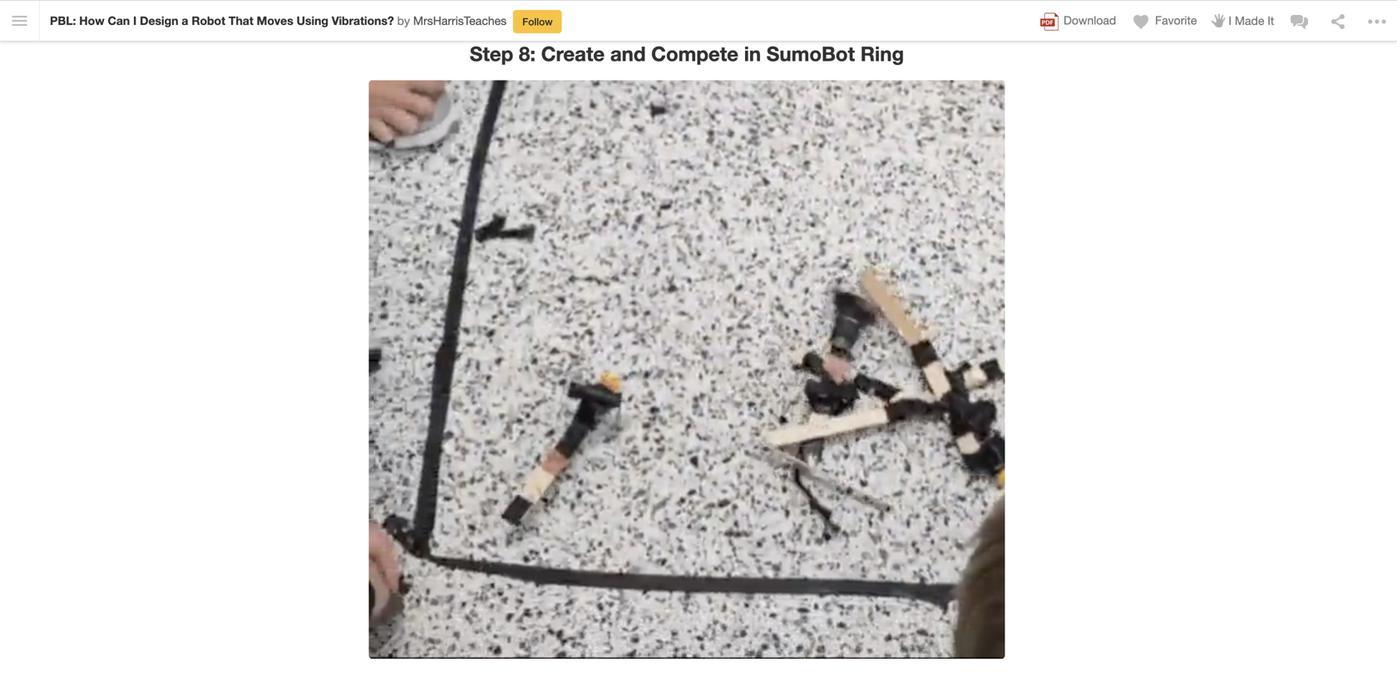 Task type: vqa. For each thing, say whether or not it's contained in the screenshot.
Step
yes



Task type: describe. For each thing, give the bounding box(es) containing it.
design
[[140, 14, 178, 27]]

mrsharristeaches link
[[413, 14, 507, 27]]

that
[[229, 14, 254, 27]]

moves
[[257, 14, 293, 27]]

step 8: create and compete in sumobot ring
[[470, 42, 904, 65]]

robot
[[192, 14, 225, 27]]

favorite
[[1156, 14, 1198, 27]]

download button
[[1040, 12, 1117, 32]]

i made it button
[[1211, 12, 1275, 29]]

i made it
[[1229, 14, 1275, 27]]

i inside button
[[1229, 14, 1232, 27]]

follow
[[523, 16, 553, 28]]

by
[[397, 14, 410, 27]]

compete
[[652, 42, 739, 65]]

a
[[182, 14, 188, 27]]

follow button
[[513, 10, 562, 34]]

imadeit image
[[1211, 12, 1227, 24]]

pbl: how can i design a robot that moves using vibrations? by mrsharristeaches
[[50, 14, 507, 27]]

mrsharristeaches
[[413, 14, 507, 27]]



Task type: locate. For each thing, give the bounding box(es) containing it.
i right the can
[[133, 14, 137, 27]]

how
[[79, 14, 104, 27]]

1 horizontal spatial i
[[1229, 14, 1232, 27]]

1 i from the left
[[133, 14, 137, 27]]

ring
[[861, 42, 904, 65]]

download
[[1064, 14, 1117, 27]]

made
[[1235, 14, 1265, 27]]

sumobot
[[767, 42, 855, 65]]

favorite button
[[1132, 12, 1198, 32]]

i right imadeit icon
[[1229, 14, 1232, 27]]

0 horizontal spatial i
[[133, 14, 137, 27]]

using
[[297, 14, 329, 27]]

step
[[470, 42, 514, 65]]

pbl:
[[50, 14, 76, 27]]

can
[[108, 14, 130, 27]]

and
[[610, 42, 646, 65]]

2 i from the left
[[1229, 14, 1232, 27]]

vibrations?
[[332, 14, 394, 27]]

in
[[744, 42, 761, 65]]

8:
[[519, 42, 536, 65]]

i
[[133, 14, 137, 27], [1229, 14, 1232, 27]]

create
[[541, 42, 605, 65]]

it
[[1268, 14, 1275, 27]]



